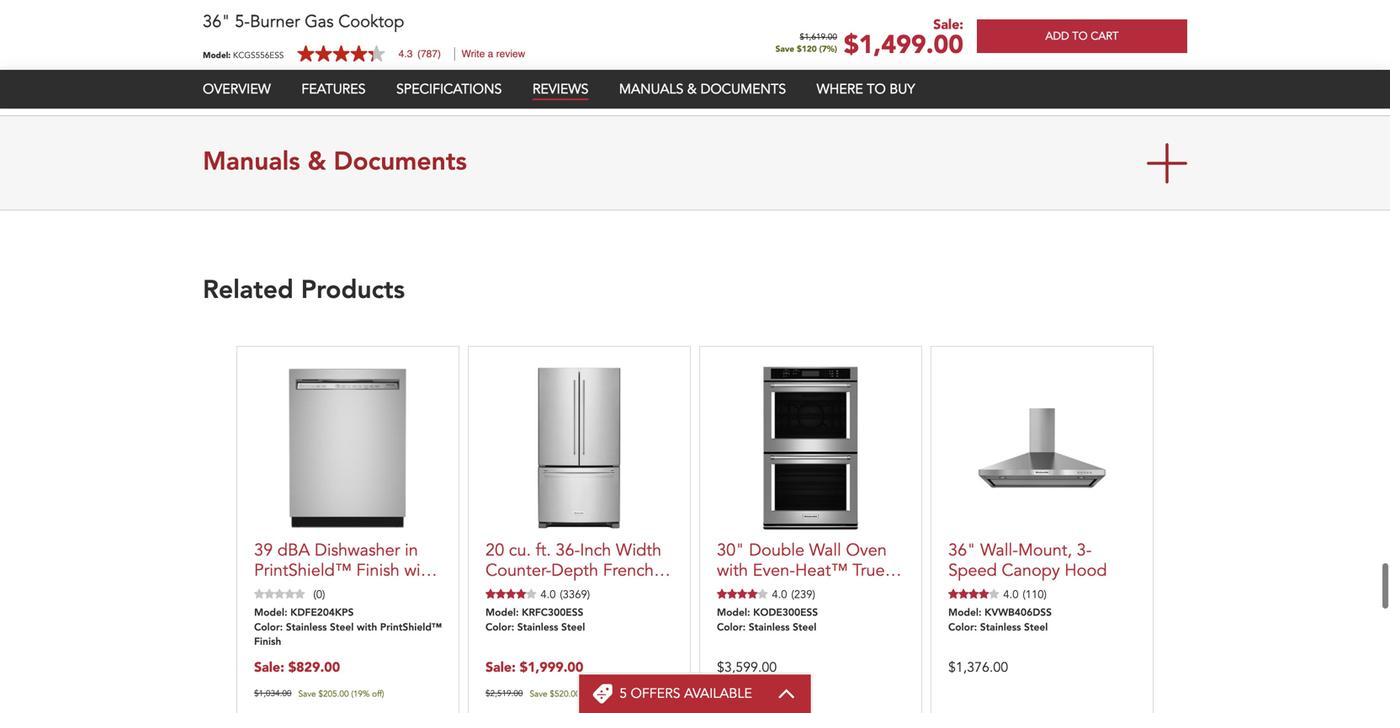 Task type: locate. For each thing, give the bounding box(es) containing it.
color: down the third
[[254, 623, 283, 633]]

model: up overview link
[[203, 50, 231, 61]]

with right the utensil
[[404, 559, 436, 582]]

1 horizontal spatial 4.0
[[772, 587, 788, 602]]

manuals
[[619, 80, 684, 98], [203, 151, 300, 176]]

0 horizontal spatial finish
[[254, 637, 281, 647]]

with down the utensil
[[357, 623, 377, 633]]

gas
[[305, 10, 334, 33]]

stainless inside model: krfc300ess color: stainless steel
[[518, 623, 559, 633]]

off) inside $1,034.00 save $205.00 (19% off)
[[372, 688, 384, 699]]

model: kode300ess color: stainless steel
[[717, 608, 818, 633]]

36"
[[203, 10, 230, 33], [949, 539, 976, 562]]

4.0 up krfc300ess
[[541, 587, 556, 602]]

$1,499.00
[[844, 28, 964, 62]]

steel inside model: kdfe204kps color: stainless steel with printshield™ finish
[[330, 623, 354, 633]]

2 horizontal spatial 4.0
[[1004, 587, 1019, 602]]

steel inside model: kvwb406dss color: stainless steel
[[1025, 623, 1048, 633]]

model: left krfc300ess
[[486, 608, 519, 618]]

1 4.0 from the left
[[541, 587, 556, 602]]

save inside "$2,519.00 save $520.00 (20% off)"
[[530, 688, 548, 699]]

1 horizontal spatial documents
[[701, 80, 786, 98]]

save
[[776, 43, 795, 55], [298, 688, 316, 699], [530, 688, 548, 699]]

with
[[404, 559, 436, 582], [357, 623, 377, 633]]

1 vertical spatial &
[[308, 151, 326, 176]]

1 steel from the left
[[330, 623, 354, 633]]

3 steel from the left
[[793, 623, 817, 633]]

kode300ess
[[754, 608, 818, 618]]

stainless for 4.0 (239)
[[749, 623, 790, 633]]

canopy
[[1002, 559, 1060, 582]]

0 vertical spatial 36"
[[203, 10, 230, 33]]

0 horizontal spatial 36"
[[203, 10, 230, 33]]

save left $120
[[776, 43, 795, 55]]

cooktop
[[339, 10, 404, 33]]

off) inside "$2,519.00 save $520.00 (20% off)"
[[604, 688, 616, 699]]

1 horizontal spatial printshield™
[[380, 623, 442, 633]]

color: for 4.0 (3369)
[[486, 623, 515, 633]]

color: inside model: kvwb406dss color: stainless steel
[[949, 623, 978, 633]]

3 color: from the left
[[717, 623, 746, 633]]

color: inside model: kode300ess color: stainless steel
[[717, 623, 746, 633]]

$829.00
[[288, 658, 340, 677]]

utensil
[[342, 579, 393, 602]]

2 4.0 from the left
[[772, 587, 788, 602]]

model: kdfe204kps color: stainless steel with printshield™ finish
[[254, 608, 442, 647]]

0 horizontal spatial with
[[357, 623, 377, 633]]

model: inside model: kvwb406dss color: stainless steel
[[949, 608, 982, 618]]

stainless down kode300ess
[[749, 623, 790, 633]]

1 vertical spatial documents
[[334, 151, 467, 176]]

36" inside 36" wall-mount, 3- speed canopy hood
[[949, 539, 976, 562]]

kcgs556ess
[[233, 50, 284, 61]]

1 horizontal spatial 36"
[[949, 539, 976, 562]]

printshield™ inside model: kdfe204kps color: stainless steel with printshield™ finish
[[380, 623, 442, 633]]

2 horizontal spatial save
[[776, 43, 795, 55]]

0 vertical spatial printshield™
[[254, 559, 352, 582]]

0 vertical spatial with
[[404, 559, 436, 582]]

0 horizontal spatial manuals & documents
[[203, 151, 467, 176]]

36" left wall-
[[949, 539, 976, 562]]

sale: for $829.00
[[254, 658, 284, 677]]

1 vertical spatial with
[[357, 623, 377, 633]]

0 horizontal spatial off)
[[372, 688, 384, 699]]

off) left 5
[[604, 688, 616, 699]]

1 vertical spatial printshield™
[[380, 623, 442, 633]]

39 dba dishwasher in printshield™ finish with third level utensil rack
[[254, 539, 436, 602]]

1 vertical spatial finish
[[254, 637, 281, 647]]

$1,619.00 save $120 (7%)
[[776, 33, 838, 55]]

steel
[[330, 623, 354, 633], [562, 623, 585, 633], [793, 623, 817, 633], [1025, 623, 1048, 633]]

1 horizontal spatial sale:
[[486, 658, 516, 677]]

color: up $3,599.00
[[717, 623, 746, 633]]

4.0 up kvwb406dss
[[1004, 587, 1019, 602]]

reviews link
[[533, 80, 589, 100]]

4.0 up kode300ess
[[772, 587, 788, 602]]

1 horizontal spatial &
[[688, 80, 697, 98]]

related products
[[203, 279, 405, 304]]

color:
[[254, 623, 283, 633], [486, 623, 515, 633], [717, 623, 746, 633], [949, 623, 978, 633]]

model: krfc300ess color: stainless steel
[[486, 608, 585, 633]]

add
[[1046, 29, 1070, 44]]

stainless down kvwb406dss
[[981, 623, 1022, 633]]

0 horizontal spatial save
[[298, 688, 316, 699]]

4.0 (110)
[[1004, 587, 1047, 602]]

available
[[684, 684, 752, 703]]

printshield™
[[254, 559, 352, 582], [380, 623, 442, 633]]

0 horizontal spatial &
[[308, 151, 326, 176]]

model: kcgs556ess
[[203, 50, 284, 61]]

color: up $1,376.00
[[949, 623, 978, 633]]

0 vertical spatial finish
[[356, 559, 400, 582]]

(239)
[[792, 587, 816, 602]]

sale:
[[934, 16, 964, 34], [254, 658, 284, 677], [486, 658, 516, 677]]

sale: $1,999.00
[[486, 658, 584, 677]]

3 4.0 from the left
[[1004, 587, 1019, 602]]

documents
[[701, 80, 786, 98], [334, 151, 467, 176]]

burner
[[250, 10, 300, 33]]

offers
[[631, 684, 681, 703]]

2 off) from the left
[[604, 688, 616, 699]]

steel down krfc300ess
[[562, 623, 585, 633]]

&
[[688, 80, 697, 98], [308, 151, 326, 176]]

save inside $1,034.00 save $205.00 (19% off)
[[298, 688, 316, 699]]

(110)
[[1023, 587, 1047, 602]]

(3369)
[[560, 587, 590, 602]]

specifications
[[397, 80, 502, 98]]

off) for sale: $829.00
[[372, 688, 384, 699]]

save down sale: $1,999.00
[[530, 688, 548, 699]]

4 stainless from the left
[[981, 623, 1022, 633]]

39 dba dishwasher in printshield™ finish with third level utensil rack image
[[285, 364, 412, 532]]

0 vertical spatial manuals & documents
[[619, 80, 786, 98]]

steel down 'kdfe204kps'
[[330, 623, 354, 633]]

features
[[302, 80, 366, 98]]

2 steel from the left
[[562, 623, 585, 633]]

1 horizontal spatial finish
[[356, 559, 400, 582]]

model: inside model: kode300ess color: stainless steel
[[717, 608, 751, 618]]

steel down kvwb406dss
[[1025, 623, 1048, 633]]

1 vertical spatial 36"
[[949, 539, 976, 562]]

2 color: from the left
[[486, 623, 515, 633]]

printshield™ down rack
[[380, 623, 442, 633]]

sale: inside sale: $1,499.00
[[934, 16, 964, 34]]

39
[[254, 539, 273, 562]]

finish up '(0)' link
[[356, 559, 400, 582]]

5-
[[235, 10, 250, 33]]

a
[[488, 48, 494, 60]]

stainless inside model: kode300ess color: stainless steel
[[749, 623, 790, 633]]

color: inside model: krfc300ess color: stainless steel
[[486, 623, 515, 633]]

36" for 36" wall-mount, 3- speed canopy hood
[[949, 539, 976, 562]]

stainless down 'kdfe204kps'
[[286, 623, 327, 633]]

1 off) from the left
[[372, 688, 384, 699]]

0 horizontal spatial printshield™
[[254, 559, 352, 582]]

0 horizontal spatial manuals
[[203, 151, 300, 176]]

1 horizontal spatial manuals
[[619, 80, 684, 98]]

1 color: from the left
[[254, 623, 283, 633]]

model: left kode300ess
[[717, 608, 751, 618]]

model: down speed
[[949, 608, 982, 618]]

3 stainless from the left
[[749, 623, 790, 633]]

save for sale: $829.00
[[298, 688, 316, 699]]

4 steel from the left
[[1025, 623, 1048, 633]]

stainless
[[286, 623, 327, 633], [518, 623, 559, 633], [749, 623, 790, 633], [981, 623, 1022, 633]]

with inside 39 dba dishwasher in printshield™ finish with third level utensil rack
[[404, 559, 436, 582]]

save left $205.00
[[298, 688, 316, 699]]

model: kvwb406dss color: stainless steel
[[949, 608, 1052, 633]]

0 horizontal spatial sale:
[[254, 658, 284, 677]]

steel inside model: krfc300ess color: stainless steel
[[562, 623, 585, 633]]

steel for 4.0 (3369)
[[562, 623, 585, 633]]

stainless down krfc300ess
[[518, 623, 559, 633]]

off) right (19%
[[372, 688, 384, 699]]

4.0
[[541, 587, 556, 602], [772, 587, 788, 602], [1004, 587, 1019, 602]]

$2,519.00
[[486, 688, 523, 699]]

2 stainless from the left
[[518, 623, 559, 633]]

write
[[462, 48, 485, 60]]

printshield™ up "(0)"
[[254, 559, 352, 582]]

1 horizontal spatial save
[[530, 688, 548, 699]]

1 horizontal spatial off)
[[604, 688, 616, 699]]

off)
[[372, 688, 384, 699], [604, 688, 616, 699]]

krfc300ess
[[522, 608, 584, 618]]

1 horizontal spatial with
[[404, 559, 436, 582]]

steel down kode300ess
[[793, 623, 817, 633]]

4 color: from the left
[[949, 623, 978, 633]]

0 horizontal spatial 4.0
[[541, 587, 556, 602]]

save for sale: $1,999.00
[[530, 688, 548, 699]]

stainless inside model: kvwb406dss color: stainless steel
[[981, 623, 1022, 633]]

2 horizontal spatial sale:
[[934, 16, 964, 34]]

finish up "sale: $829.00"
[[254, 637, 281, 647]]

steel inside model: kode300ess color: stainless steel
[[793, 623, 817, 633]]

color: up sale: $1,999.00
[[486, 623, 515, 633]]

cart
[[1091, 29, 1119, 44]]

36" left 5-
[[203, 10, 230, 33]]

1 stainless from the left
[[286, 623, 327, 633]]

overview link
[[203, 80, 271, 98]]

5
[[620, 684, 627, 703]]

manuals & documents
[[619, 80, 786, 98], [203, 151, 467, 176]]

model: inside model: krfc300ess color: stainless steel
[[486, 608, 519, 618]]

model: down the third
[[254, 608, 288, 618]]

finish
[[356, 559, 400, 582], [254, 637, 281, 647]]

heading
[[620, 684, 752, 703]]

model:
[[203, 50, 231, 61], [254, 608, 288, 618], [486, 608, 519, 618], [717, 608, 751, 618], [949, 608, 982, 618]]



Task type: describe. For each thing, give the bounding box(es) containing it.
4.0 (239)
[[772, 587, 816, 602]]

add to cart button
[[977, 19, 1188, 53]]

where to buy link
[[817, 80, 915, 98]]

features link
[[302, 80, 366, 98]]

model: for 4.0 (239)
[[717, 608, 751, 618]]

sale: for $1,499.00
[[934, 16, 964, 34]]

mount,
[[1019, 539, 1073, 562]]

model: for 4.0 (110)
[[949, 608, 982, 618]]

finish inside 39 dba dishwasher in printshield™ finish with third level utensil rack
[[356, 559, 400, 582]]

36" for 36" 5-burner gas cooktop
[[203, 10, 230, 33]]

(0) link
[[254, 587, 442, 602]]

color: for 4.0 (239)
[[717, 623, 746, 633]]

30 image
[[761, 364, 862, 532]]

36" wall-mount, 3- speed canopy hood
[[949, 539, 1108, 582]]

dba
[[278, 539, 310, 562]]

20 cu. ft. 36-inch width counter-depth french door refrigerator with interior dispense image
[[534, 364, 625, 532]]

36" 5-burner gas cooktop
[[203, 10, 404, 33]]

0 vertical spatial manuals
[[619, 80, 684, 98]]

buy
[[890, 80, 915, 98]]

speed
[[949, 559, 997, 582]]

1 horizontal spatial manuals & documents
[[619, 80, 786, 98]]

4.0 for $1,376.00
[[1004, 587, 1019, 602]]

4.3 (787)
[[399, 48, 441, 60]]

stainless for 4.0 (3369)
[[518, 623, 559, 633]]

1 vertical spatial manuals & documents
[[203, 151, 467, 176]]

add to cart
[[1046, 29, 1119, 44]]

color: inside model: kdfe204kps color: stainless steel with printshield™ finish
[[254, 623, 283, 633]]

where
[[817, 80, 864, 98]]

(7%)
[[820, 43, 838, 55]]

$120
[[797, 43, 817, 55]]

stainless inside model: kdfe204kps color: stainless steel with printshield™ finish
[[286, 623, 327, 633]]

write a review button
[[462, 48, 526, 60]]

color: for 4.0 (110)
[[949, 623, 978, 633]]

specifications link
[[397, 80, 502, 98]]

4.0 (3369)
[[541, 587, 590, 602]]

(20%
[[583, 688, 601, 699]]

$1,034.00 save $205.00 (19% off)
[[254, 688, 384, 699]]

third
[[254, 579, 293, 602]]

where to buy
[[817, 80, 915, 98]]

write a review
[[462, 48, 526, 60]]

$1,376.00
[[949, 658, 1009, 677]]

overview
[[203, 80, 271, 98]]

$1,619.00
[[800, 33, 838, 42]]

0 horizontal spatial documents
[[334, 151, 467, 176]]

36 image
[[975, 405, 1110, 491]]

steel for 4.0 (239)
[[793, 623, 817, 633]]

promo tag image
[[593, 684, 613, 704]]

stainless for 4.0 (110)
[[981, 623, 1022, 633]]

related
[[203, 279, 294, 304]]

heading containing 5
[[620, 684, 752, 703]]

sale: for $1,999.00
[[486, 658, 516, 677]]

reviews
[[533, 80, 589, 98]]

chevron icon image
[[778, 689, 796, 699]]

to
[[1073, 29, 1088, 44]]

$1,034.00
[[254, 688, 292, 699]]

rack
[[397, 579, 432, 602]]

wall-
[[981, 539, 1019, 562]]

39 dba dishwasher in printshield™ finish with third level utensil rack link
[[254, 539, 442, 602]]

save inside $1,619.00 save $120 (7%)
[[776, 43, 795, 55]]

0 vertical spatial documents
[[701, 80, 786, 98]]

4.0 for $3,599.00
[[772, 587, 788, 602]]

kdfe204kps
[[291, 608, 354, 618]]

products
[[301, 279, 405, 304]]

$520.00
[[550, 688, 581, 699]]

dishwasher
[[315, 539, 400, 562]]

sale: $1,499.00
[[844, 16, 964, 62]]

sale: $829.00
[[254, 658, 340, 677]]

in
[[405, 539, 418, 562]]

(0)
[[313, 587, 325, 602]]

level
[[298, 579, 337, 602]]

hood
[[1065, 559, 1108, 582]]

model: for 4.0 (3369)
[[486, 608, 519, 618]]

manuals & documents link
[[619, 80, 786, 98]]

$1,999.00
[[520, 658, 584, 677]]

off) for sale: $1,999.00
[[604, 688, 616, 699]]

1 vertical spatial manuals
[[203, 151, 300, 176]]

4.3
[[399, 48, 413, 60]]

0 vertical spatial &
[[688, 80, 697, 98]]

printshield™ inside 39 dba dishwasher in printshield™ finish with third level utensil rack
[[254, 559, 352, 582]]

3-
[[1077, 539, 1092, 562]]

with inside model: kdfe204kps color: stainless steel with printshield™ finish
[[357, 623, 377, 633]]

5 offers available
[[620, 684, 752, 703]]

(19%
[[351, 688, 370, 699]]

review
[[496, 48, 526, 60]]

steel for 4.0 (110)
[[1025, 623, 1048, 633]]

finish inside model: kdfe204kps color: stainless steel with printshield™ finish
[[254, 637, 281, 647]]

kvwb406dss
[[985, 608, 1052, 618]]

36" wall-mount, 3- speed canopy hood link
[[949, 539, 1137, 582]]

model: inside model: kdfe204kps color: stainless steel with printshield™ finish
[[254, 608, 288, 618]]

$205.00
[[319, 688, 349, 699]]

$3,599.00
[[717, 658, 777, 677]]

(787)
[[418, 48, 441, 60]]

to
[[867, 80, 886, 98]]

$2,519.00 save $520.00 (20% off)
[[486, 688, 616, 699]]



Task type: vqa. For each thing, say whether or not it's contained in the screenshot.
hibiscus
no



